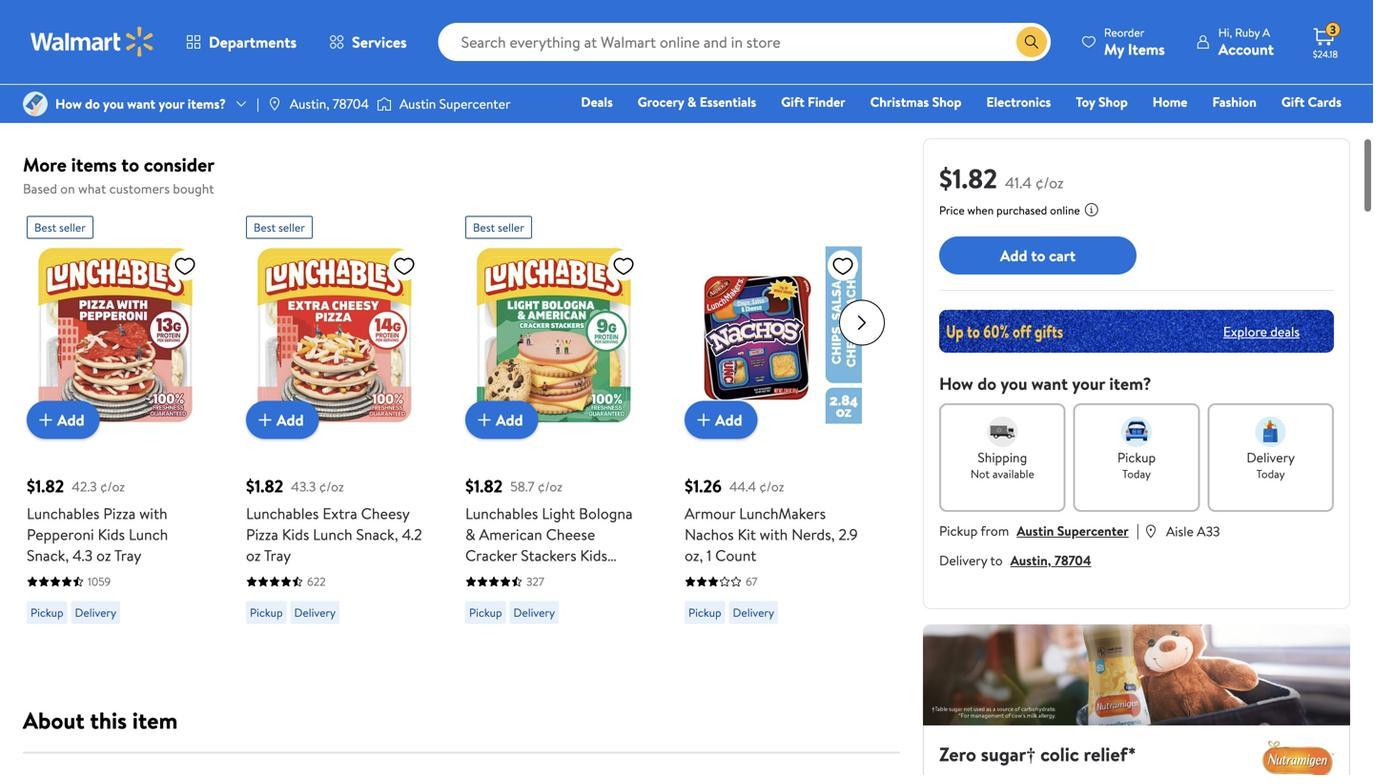 Task type: locate. For each thing, give the bounding box(es) containing it.
3 best from the left
[[473, 219, 495, 236]]

lunchables down 58.7
[[465, 503, 538, 524]]

lunchables extra cheesy pizza kids lunch snack, 4.2 oz tray image
[[246, 247, 423, 424]]

0 vertical spatial how
[[55, 94, 82, 113]]

1 horizontal spatial lunch
[[313, 524, 352, 545]]

1 horizontal spatial today
[[1257, 466, 1285, 482]]

0 horizontal spatial your
[[159, 94, 184, 113]]

0 vertical spatial your
[[159, 94, 184, 113]]

 image left 'austin, 78704'
[[267, 96, 282, 112]]

|
[[257, 94, 259, 113], [1137, 520, 1140, 541]]

$1.26 44.4 ¢/oz armour lunchmakers nachos kit with nerds, 2.9 oz, 1 count
[[685, 474, 858, 566]]

lunchables inside $1.82 43.3 ¢/oz lunchables extra cheesy pizza kids lunch snack, 4.2 oz tray
[[246, 503, 319, 524]]

2 gift from the left
[[1282, 93, 1305, 111]]

add to cart image for lunchables pizza with pepperoni kids lunch snack, 4.3 oz tray
[[34, 409, 57, 432]]

delivery
[[75, 37, 116, 53], [294, 37, 336, 53], [514, 37, 555, 53], [733, 37, 774, 53], [1247, 448, 1295, 467], [939, 551, 987, 570], [75, 605, 116, 621], [294, 605, 336, 621], [514, 605, 555, 621], [733, 605, 774, 621]]

2 best from the left
[[254, 219, 276, 236]]

oz for pizza
[[246, 545, 261, 566]]

0 vertical spatial want
[[127, 94, 155, 113]]

kids inside $1.82 43.3 ¢/oz lunchables extra cheesy pizza kids lunch snack, 4.2 oz tray
[[282, 524, 309, 545]]

0 horizontal spatial 78704
[[333, 94, 369, 113]]

to up customers
[[121, 151, 139, 178]]

delivery down intent image for delivery
[[1247, 448, 1295, 467]]

0 horizontal spatial oz
[[96, 545, 111, 566]]

 image up more
[[23, 92, 48, 116]]

add inside product group
[[715, 409, 743, 430]]

2 seller from the left
[[278, 219, 305, 236]]

snack, left 4.2
[[356, 524, 398, 545]]

finder
[[808, 93, 846, 111]]

pizza right pepperoni at the left bottom of the page
[[103, 503, 136, 524]]

$1.82 inside $1.82 42.3 ¢/oz lunchables pizza with pepperoni kids lunch snack, 4.3 oz tray
[[27, 474, 64, 498]]

2 shop from the left
[[1099, 93, 1128, 111]]

shop right 'toy'
[[1099, 93, 1128, 111]]

austin,
[[290, 94, 330, 113], [1011, 551, 1051, 570]]

one debit
[[1196, 119, 1260, 138]]

deals
[[581, 93, 613, 111]]

walmart+
[[1285, 119, 1342, 138]]

you for how do you want your items?
[[103, 94, 124, 113]]

shop for christmas shop
[[932, 93, 962, 111]]

1 horizontal spatial shop
[[1099, 93, 1128, 111]]

today down intent image for pickup
[[1122, 466, 1151, 482]]

austin, down departments
[[290, 94, 330, 113]]

¢/oz right 43.3
[[319, 477, 344, 496]]

1 add button from the left
[[27, 401, 100, 439]]

add for lunchables light bologna & american cheese cracker stackers kids lunch snack, 3.1 oz tray
[[496, 409, 523, 430]]

0 horizontal spatial gift
[[781, 93, 805, 111]]

1 horizontal spatial &
[[687, 93, 697, 111]]

austin down services
[[400, 94, 436, 113]]

want for item?
[[1032, 372, 1068, 396]]

more
[[23, 151, 67, 178]]

shop
[[932, 93, 962, 111], [1099, 93, 1128, 111]]

to inside "button"
[[1031, 245, 1046, 266]]

1 horizontal spatial  image
[[267, 96, 282, 112]]

add to cart image for lunchables light bologna & american cheese cracker stackers kids lunch snack, 3.1 oz tray image
[[473, 409, 496, 432]]

1 vertical spatial want
[[1032, 372, 1068, 396]]

2 horizontal spatial best
[[473, 219, 495, 236]]

3 lunchables from the left
[[465, 503, 538, 524]]

lunchables pizza with pepperoni kids lunch snack, 4.3 oz tray image
[[27, 247, 204, 424]]

1 add to cart image from the left
[[473, 409, 496, 432]]

¢/oz right 58.7
[[538, 477, 563, 496]]

$1.82 left 42.3
[[27, 474, 64, 498]]

deals link
[[573, 92, 622, 112]]

¢/oz inside '$1.26 44.4 ¢/oz armour lunchmakers nachos kit with nerds, 2.9 oz, 1 count'
[[760, 477, 784, 496]]

1 best seller from the left
[[34, 219, 86, 236]]

product group containing $1.26
[[685, 208, 862, 632]]

oz inside $1.82 42.3 ¢/oz lunchables pizza with pepperoni kids lunch snack, 4.3 oz tray
[[96, 545, 111, 566]]

gift finder link
[[773, 92, 854, 112]]

add button up the $1.26
[[685, 401, 758, 439]]

add up 43.3
[[277, 409, 304, 430]]

tray inside $1.82 58.7 ¢/oz lunchables light bologna & american cheese cracker stackers kids lunch snack, 3.1 oz tray
[[591, 566, 618, 587]]

add up 44.4
[[715, 409, 743, 430]]

2 add to cart image from the left
[[254, 409, 277, 432]]

add inside "add to cart" "button"
[[1000, 245, 1028, 266]]

$1.82 left 58.7
[[465, 474, 503, 498]]

walmart+ link
[[1276, 118, 1350, 139]]

622
[[307, 574, 326, 590]]

0 vertical spatial do
[[85, 94, 100, 113]]

3
[[1330, 22, 1336, 38]]

$1.82 inside $1.82 58.7 ¢/oz lunchables light bologna & american cheese cracker stackers kids lunch snack, 3.1 oz tray
[[465, 474, 503, 498]]

add to cart image
[[34, 409, 57, 432], [254, 409, 277, 432]]

bought
[[173, 179, 214, 198]]

lunch right 4.3
[[129, 524, 168, 545]]

tray inside $1.82 42.3 ¢/oz lunchables pizza with pepperoni kids lunch snack, 4.3 oz tray
[[114, 545, 141, 566]]

1 seller from the left
[[59, 219, 86, 236]]

pizza left extra
[[246, 524, 278, 545]]

oz for pepperoni
[[96, 545, 111, 566]]

1 vertical spatial 78704
[[1055, 551, 1092, 570]]

2 horizontal spatial seller
[[498, 219, 524, 236]]

1 vertical spatial you
[[1001, 372, 1028, 396]]

with inside '$1.26 44.4 ¢/oz armour lunchmakers nachos kit with nerds, 2.9 oz, 1 count'
[[760, 524, 788, 545]]

add button inside product group
[[685, 401, 758, 439]]

399
[[746, 6, 765, 22]]

do for how do you want your item?
[[978, 372, 997, 396]]

0 horizontal spatial kids
[[98, 524, 125, 545]]

1 horizontal spatial kids
[[282, 524, 309, 545]]

count
[[715, 545, 757, 566]]

&
[[687, 93, 697, 111], [465, 524, 476, 545]]

0 horizontal spatial  image
[[23, 92, 48, 116]]

how up not
[[939, 372, 973, 396]]

1 shop from the left
[[932, 93, 962, 111]]

kids right 3.1
[[580, 545, 607, 566]]

toy shop
[[1076, 93, 1128, 111]]

today down intent image for delivery
[[1257, 466, 1285, 482]]

1 horizontal spatial how
[[939, 372, 973, 396]]

how
[[55, 94, 82, 113], [939, 372, 973, 396]]

1 horizontal spatial you
[[1001, 372, 1028, 396]]

lunchables inside $1.82 42.3 ¢/oz lunchables pizza with pepperoni kids lunch snack, 4.3 oz tray
[[27, 503, 100, 524]]

1 horizontal spatial gift
[[1282, 93, 1305, 111]]

want left item?
[[1032, 372, 1068, 396]]

lunchables down 43.3
[[246, 503, 319, 524]]

your left item?
[[1072, 372, 1105, 396]]

2 horizontal spatial kids
[[580, 545, 607, 566]]

bologna
[[579, 503, 633, 524]]

do up intent image for shipping
[[978, 372, 997, 396]]

oz inside $1.82 43.3 ¢/oz lunchables extra cheesy pizza kids lunch snack, 4.2 oz tray
[[246, 545, 261, 566]]

0 horizontal spatial with
[[139, 503, 168, 524]]

0 vertical spatial 78704
[[333, 94, 369, 113]]

tray
[[114, 545, 141, 566], [264, 545, 291, 566], [591, 566, 618, 587]]

gift cards link
[[1273, 92, 1350, 112]]

with inside $1.82 42.3 ¢/oz lunchables pizza with pepperoni kids lunch snack, 4.3 oz tray
[[139, 503, 168, 524]]

cheesy
[[361, 503, 409, 524]]

1 horizontal spatial best seller
[[254, 219, 305, 236]]

to left 'cart'
[[1031, 245, 1046, 266]]

lunchables for pepperoni
[[27, 503, 100, 524]]

delivery up the how do you want your items?
[[75, 37, 116, 53]]

add to favorites list, lunchables light bologna & american cheese cracker stackers kids lunch snack, 3.1 oz tray image
[[612, 254, 635, 278]]

¢/oz inside the $1.82 41.4 ¢/oz
[[1036, 172, 1064, 193]]

1 horizontal spatial snack,
[[356, 524, 398, 545]]

do up items
[[85, 94, 100, 113]]

gift left cards at the right of page
[[1282, 93, 1305, 111]]

pickup
[[31, 37, 63, 53], [250, 37, 283, 53], [469, 37, 502, 53], [689, 37, 722, 53], [1118, 448, 1156, 467], [939, 522, 978, 540], [31, 605, 63, 621], [250, 605, 283, 621], [469, 605, 502, 621], [689, 605, 722, 621]]

0 horizontal spatial you
[[103, 94, 124, 113]]

¢/oz right 41.4
[[1036, 172, 1064, 193]]

this
[[90, 705, 127, 737]]

today for pickup
[[1122, 466, 1151, 482]]

snack, left 4.3
[[27, 545, 69, 566]]

lunch inside $1.82 42.3 ¢/oz lunchables pizza with pepperoni kids lunch snack, 4.3 oz tray
[[129, 524, 168, 545]]

to for add
[[1031, 245, 1046, 266]]

1 vertical spatial &
[[465, 524, 476, 545]]

1 horizontal spatial want
[[1032, 372, 1068, 396]]

snack, inside $1.82 58.7 ¢/oz lunchables light bologna & american cheese cracker stackers kids lunch snack, 3.1 oz tray
[[509, 566, 551, 587]]

you
[[103, 94, 124, 113], [1001, 372, 1028, 396]]

pizza
[[103, 503, 136, 524], [246, 524, 278, 545]]

to
[[121, 151, 139, 178], [1031, 245, 1046, 266], [990, 551, 1003, 570]]

snack, inside $1.82 42.3 ¢/oz lunchables pizza with pepperoni kids lunch snack, 4.3 oz tray
[[27, 545, 69, 566]]

0 horizontal spatial add to cart image
[[473, 409, 496, 432]]

2 add button from the left
[[246, 401, 319, 439]]

1 horizontal spatial 78704
[[1055, 551, 1092, 570]]

¢/oz right 42.3
[[100, 477, 125, 496]]

0 vertical spatial to
[[121, 151, 139, 178]]

$1.82 for $1.82 42.3 ¢/oz lunchables pizza with pepperoni kids lunch snack, 4.3 oz tray
[[27, 474, 64, 498]]

add up 58.7
[[496, 409, 523, 430]]

1 horizontal spatial with
[[760, 524, 788, 545]]

austin up austin, 78704 button
[[1017, 522, 1054, 540]]

debit
[[1228, 119, 1260, 138]]

1 horizontal spatial seller
[[278, 219, 305, 236]]

a33
[[1197, 522, 1220, 541]]

2 horizontal spatial best seller
[[473, 219, 524, 236]]

1 horizontal spatial oz
[[246, 545, 261, 566]]

2 add to cart image from the left
[[692, 409, 715, 432]]

1 horizontal spatial your
[[1072, 372, 1105, 396]]

1 today from the left
[[1122, 466, 1151, 482]]

one debit link
[[1187, 118, 1269, 139]]

intent image for delivery image
[[1256, 417, 1286, 447]]

1 vertical spatial supercenter
[[1057, 522, 1129, 540]]

armour
[[685, 503, 736, 524]]

3 add button from the left
[[465, 401, 538, 439]]

add up 42.3
[[57, 409, 84, 430]]

lunch inside $1.82 58.7 ¢/oz lunchables light bologna & american cheese cracker stackers kids lunch snack, 3.1 oz tray
[[465, 566, 505, 587]]

1 gift from the left
[[781, 93, 805, 111]]

shop inside "link"
[[1099, 93, 1128, 111]]

¢/oz inside $1.82 42.3 ¢/oz lunchables pizza with pepperoni kids lunch snack, 4.3 oz tray
[[100, 477, 125, 496]]

1 vertical spatial to
[[1031, 245, 1046, 266]]

what
[[78, 179, 106, 198]]

0 horizontal spatial how
[[55, 94, 82, 113]]

add to cart image for armour lunchmakers nachos kit with nerds, 2.9 oz, 1 count image
[[692, 409, 715, 432]]

0 vertical spatial you
[[103, 94, 124, 113]]

0 horizontal spatial to
[[121, 151, 139, 178]]

intent image for pickup image
[[1122, 417, 1152, 447]]

want left items?
[[127, 94, 155, 113]]

1 vertical spatial your
[[1072, 372, 1105, 396]]

today for delivery
[[1257, 466, 1285, 482]]

2 lunchables from the left
[[246, 503, 319, 524]]

2 horizontal spatial lunch
[[465, 566, 505, 587]]

1 horizontal spatial lunchables
[[246, 503, 319, 524]]

 image right 'austin, 78704'
[[377, 94, 392, 113]]

1 horizontal spatial to
[[990, 551, 1003, 570]]

austin, down pickup from austin supercenter |
[[1011, 551, 1051, 570]]

kids inside $1.82 42.3 ¢/oz lunchables pizza with pepperoni kids lunch snack, 4.3 oz tray
[[98, 524, 125, 545]]

0 vertical spatial austin
[[400, 94, 436, 113]]

more items to consider based on what customers bought
[[23, 151, 215, 198]]

3 best seller from the left
[[473, 219, 524, 236]]

to for delivery
[[990, 551, 1003, 570]]

add to favorites list, armour lunchmakers nachos kit with nerds, 2.9 oz, 1 count image
[[832, 254, 855, 278]]

with
[[139, 503, 168, 524], [760, 524, 788, 545]]

austin supercenter button
[[1017, 522, 1129, 540]]

1 add to cart image from the left
[[34, 409, 57, 432]]

0 horizontal spatial add to cart image
[[34, 409, 57, 432]]

1 horizontal spatial pizza
[[246, 524, 278, 545]]

Walmart Site-Wide search field
[[438, 23, 1051, 61]]

1 lunchables from the left
[[27, 503, 100, 524]]

2 horizontal spatial snack,
[[509, 566, 551, 587]]

delivery down 67
[[733, 605, 774, 621]]

essentials
[[700, 93, 756, 111]]

you for how do you want your item?
[[1001, 372, 1028, 396]]

4 add button from the left
[[685, 401, 758, 439]]

0 vertical spatial |
[[257, 94, 259, 113]]

product group
[[465, 0, 643, 91], [685, 0, 862, 91], [27, 208, 204, 632], [246, 208, 423, 632], [465, 208, 643, 632], [685, 208, 862, 632]]

0 horizontal spatial austin
[[400, 94, 436, 113]]

2 horizontal spatial tray
[[591, 566, 618, 587]]

items
[[1128, 39, 1165, 60]]

how do you want your items?
[[55, 94, 226, 113]]

how do you want your item?
[[939, 372, 1152, 396]]

0 horizontal spatial do
[[85, 94, 100, 113]]

grocery & essentials link
[[629, 92, 765, 112]]

0 vertical spatial &
[[687, 93, 697, 111]]

lunch inside $1.82 43.3 ¢/oz lunchables extra cheesy pizza kids lunch snack, 4.2 oz tray
[[313, 524, 352, 545]]

gift left finder
[[781, 93, 805, 111]]

1 horizontal spatial supercenter
[[1057, 522, 1129, 540]]

gift
[[781, 93, 805, 111], [1282, 93, 1305, 111]]

2 vertical spatial to
[[990, 551, 1003, 570]]

items?
[[188, 94, 226, 113]]

1 horizontal spatial best
[[254, 219, 276, 236]]

$1.82 for $1.82 43.3 ¢/oz lunchables extra cheesy pizza kids lunch snack, 4.2 oz tray
[[246, 474, 284, 498]]

1 horizontal spatial austin
[[1017, 522, 1054, 540]]

add button
[[27, 401, 100, 439], [246, 401, 319, 439], [465, 401, 538, 439], [685, 401, 758, 439]]

0 horizontal spatial lunch
[[129, 524, 168, 545]]

lunchables light bologna & american cheese cracker stackers kids lunch snack, 3.1 oz tray image
[[465, 247, 643, 424]]

toy shop link
[[1067, 92, 1137, 112]]

& left american
[[465, 524, 476, 545]]

78704 down austin supercenter button
[[1055, 551, 1092, 570]]

add button up 58.7
[[465, 401, 538, 439]]

nachos
[[685, 524, 734, 545]]

1 vertical spatial austin
[[1017, 522, 1054, 540]]

$1.82 for $1.82 41.4 ¢/oz
[[939, 160, 998, 197]]

lunchables down 42.3
[[27, 503, 100, 524]]

how up more
[[55, 94, 82, 113]]

1 horizontal spatial tray
[[264, 545, 291, 566]]

pizza inside $1.82 42.3 ¢/oz lunchables pizza with pepperoni kids lunch snack, 4.3 oz tray
[[103, 503, 136, 524]]

0 horizontal spatial lunchables
[[27, 503, 100, 524]]

 image for austin supercenter
[[377, 94, 392, 113]]

2 best seller from the left
[[254, 219, 305, 236]]

shipping
[[978, 448, 1027, 467]]

how for how do you want your item?
[[939, 372, 973, 396]]

2 horizontal spatial oz
[[573, 566, 588, 587]]

0 horizontal spatial best seller
[[34, 219, 86, 236]]

your
[[159, 94, 184, 113], [1072, 372, 1105, 396]]

¢/oz right 44.4
[[760, 477, 784, 496]]

0 horizontal spatial |
[[257, 94, 259, 113]]

¢/oz inside $1.82 43.3 ¢/oz lunchables extra cheesy pizza kids lunch snack, 4.2 oz tray
[[319, 477, 344, 496]]

2 today from the left
[[1257, 466, 1285, 482]]

0 horizontal spatial &
[[465, 524, 476, 545]]

$1.82 left 43.3
[[246, 474, 284, 498]]

shipping not available
[[971, 448, 1035, 482]]

explore deals
[[1223, 322, 1300, 341]]

seller for light
[[498, 219, 524, 236]]

0 horizontal spatial supercenter
[[439, 94, 511, 113]]

services button
[[313, 19, 423, 65]]

your left items?
[[159, 94, 184, 113]]

today
[[1122, 466, 1151, 482], [1257, 466, 1285, 482]]

kids down 43.3
[[282, 524, 309, 545]]

tray for pepperoni
[[114, 545, 141, 566]]

add button up 42.3
[[27, 401, 100, 439]]

purchased
[[997, 202, 1047, 218]]

& right grocery
[[687, 93, 697, 111]]

| right items?
[[257, 94, 259, 113]]

1 vertical spatial austin,
[[1011, 551, 1051, 570]]

pickup from austin supercenter |
[[939, 520, 1140, 541]]

0 horizontal spatial want
[[127, 94, 155, 113]]

3 seller from the left
[[498, 219, 524, 236]]

1 horizontal spatial add to cart image
[[692, 409, 715, 432]]

delivery down from
[[939, 551, 987, 570]]

to inside more items to consider based on what customers bought
[[121, 151, 139, 178]]

you up items
[[103, 94, 124, 113]]

$1.82 up when
[[939, 160, 998, 197]]

1 vertical spatial how
[[939, 372, 973, 396]]

kids right 4.3
[[98, 524, 125, 545]]

shop right the 'christmas'
[[932, 93, 962, 111]]

58.7
[[510, 477, 535, 496]]

delivery down 1059
[[75, 605, 116, 621]]

¢/oz
[[1036, 172, 1064, 193], [100, 477, 125, 496], [319, 477, 344, 496], [538, 477, 563, 496], [760, 477, 784, 496]]

¢/oz for $1.82 41.4 ¢/oz
[[1036, 172, 1064, 193]]

snack, left 3.1
[[509, 566, 551, 587]]

| left aisle
[[1137, 520, 1140, 541]]

 image
[[23, 92, 48, 116], [377, 94, 392, 113], [267, 96, 282, 112]]

1 horizontal spatial add to cart image
[[254, 409, 277, 432]]

add to cart image
[[473, 409, 496, 432], [692, 409, 715, 432]]

oz
[[96, 545, 111, 566], [246, 545, 261, 566], [573, 566, 588, 587]]

Search search field
[[438, 23, 1051, 61]]

0 vertical spatial austin,
[[290, 94, 330, 113]]

0 horizontal spatial best
[[34, 219, 56, 236]]

¢/oz inside $1.82 58.7 ¢/oz lunchables light bologna & american cheese cracker stackers kids lunch snack, 3.1 oz tray
[[538, 477, 563, 496]]

snack, inside $1.82 43.3 ¢/oz lunchables extra cheesy pizza kids lunch snack, 4.2 oz tray
[[356, 524, 398, 545]]

0 horizontal spatial shop
[[932, 93, 962, 111]]

delivery to austin, 78704
[[939, 551, 1092, 570]]

snack,
[[356, 524, 398, 545], [27, 545, 69, 566], [509, 566, 551, 587]]

electronics
[[987, 93, 1051, 111]]

$1.82
[[939, 160, 998, 197], [27, 474, 64, 498], [246, 474, 284, 498], [465, 474, 503, 498]]

0 horizontal spatial tray
[[114, 545, 141, 566]]

lunchables inside $1.82 58.7 ¢/oz lunchables light bologna & american cheese cracker stackers kids lunch snack, 3.1 oz tray
[[465, 503, 538, 524]]

add button up 43.3
[[246, 401, 319, 439]]

 image for how do you want your items?
[[23, 92, 48, 116]]

delivery down 622 at the bottom left
[[294, 605, 336, 621]]

2 horizontal spatial to
[[1031, 245, 1046, 266]]

registry link
[[1114, 118, 1179, 139]]

tray inside $1.82 43.3 ¢/oz lunchables extra cheesy pizza kids lunch snack, 4.2 oz tray
[[264, 545, 291, 566]]

0 horizontal spatial snack,
[[27, 545, 69, 566]]

grocery
[[638, 93, 684, 111]]

lunch down american
[[465, 566, 505, 587]]

add down price when purchased online
[[1000, 245, 1028, 266]]

$1.82 inside $1.82 43.3 ¢/oz lunchables extra cheesy pizza kids lunch snack, 4.2 oz tray
[[246, 474, 284, 498]]

0 horizontal spatial pizza
[[103, 503, 136, 524]]

1 vertical spatial do
[[978, 372, 997, 396]]

how for how do you want your items?
[[55, 94, 82, 113]]

lunch up 622 at the bottom left
[[313, 524, 352, 545]]

snack, for 4.3
[[27, 545, 69, 566]]

christmas shop link
[[862, 92, 970, 112]]

add to cart image for lunchables extra cheesy pizza kids lunch snack, 4.2 oz tray
[[254, 409, 277, 432]]

2 horizontal spatial lunchables
[[465, 503, 538, 524]]

4.3
[[72, 545, 93, 566]]

you up intent image for shipping
[[1001, 372, 1028, 396]]

0 horizontal spatial today
[[1122, 466, 1151, 482]]

$1.82 42.3 ¢/oz lunchables pizza with pepperoni kids lunch snack, 4.3 oz tray
[[27, 474, 168, 566]]

1 best from the left
[[34, 219, 56, 236]]

oz,
[[685, 545, 703, 566]]

gift inside gift cards registry
[[1282, 93, 1305, 111]]

home
[[1153, 93, 1188, 111]]

to down from
[[990, 551, 1003, 570]]

0 horizontal spatial seller
[[59, 219, 86, 236]]

today inside delivery today
[[1257, 466, 1285, 482]]

1 horizontal spatial |
[[1137, 520, 1140, 541]]

hi, ruby a account
[[1219, 24, 1274, 60]]

price
[[939, 202, 965, 218]]

2 horizontal spatial  image
[[377, 94, 392, 113]]

78704 down services dropdown button
[[333, 94, 369, 113]]

today inside 'pickup today'
[[1122, 466, 1151, 482]]

legal information image
[[1084, 202, 1099, 217]]

1 horizontal spatial do
[[978, 372, 997, 396]]



Task type: vqa. For each thing, say whether or not it's contained in the screenshot.


Task type: describe. For each thing, give the bounding box(es) containing it.
seller for pizza
[[59, 219, 86, 236]]

shop for toy shop
[[1099, 93, 1128, 111]]

best seller for lunchables light bologna & american cheese cracker stackers kids lunch snack, 3.1 oz tray
[[473, 219, 524, 236]]

do for how do you want your items?
[[85, 94, 100, 113]]

christmas
[[870, 93, 929, 111]]

ruby
[[1235, 24, 1260, 41]]

price when purchased online
[[939, 202, 1080, 218]]

registry
[[1122, 119, 1171, 138]]

0 vertical spatial supercenter
[[439, 94, 511, 113]]

¢/oz for $1.82 42.3 ¢/oz lunchables pizza with pepperoni kids lunch snack, 4.3 oz tray
[[100, 477, 125, 496]]

your for item?
[[1072, 372, 1105, 396]]

aisle a33
[[1166, 522, 1220, 541]]

delivery down 147
[[514, 37, 555, 53]]

lunchmakers
[[739, 503, 826, 524]]

42.3
[[72, 477, 97, 496]]

kit
[[738, 524, 756, 545]]

deals
[[1271, 322, 1300, 341]]

41.4
[[1005, 172, 1032, 193]]

cheese
[[546, 524, 595, 545]]

gift for finder
[[781, 93, 805, 111]]

on
[[60, 179, 75, 198]]

1
[[707, 545, 712, 566]]

a
[[1263, 24, 1270, 41]]

from
[[981, 522, 1009, 540]]

customers
[[109, 179, 170, 198]]

item
[[132, 705, 178, 737]]

about
[[23, 705, 85, 737]]

add to cart button
[[939, 237, 1137, 275]]

best for lunchables light bologna & american cheese cracker stackers kids lunch snack, 3.1 oz tray
[[473, 219, 495, 236]]

kids for pizza
[[282, 524, 309, 545]]

best seller for lunchables extra cheesy pizza kids lunch snack, 4.2 oz tray
[[254, 219, 305, 236]]

about this item
[[23, 705, 178, 737]]

best seller for lunchables pizza with pepperoni kids lunch snack, 4.3 oz tray
[[34, 219, 86, 236]]

based
[[23, 179, 57, 198]]

supercenter inside pickup from austin supercenter |
[[1057, 522, 1129, 540]]

reorder my items
[[1104, 24, 1165, 60]]

delivery down 399
[[733, 37, 774, 53]]

explore deals link
[[1216, 314, 1308, 348]]

cards
[[1308, 93, 1342, 111]]

kids inside $1.82 58.7 ¢/oz lunchables light bologna & american cheese cracker stackers kids lunch snack, 3.1 oz tray
[[580, 545, 607, 566]]

lunchables for pizza
[[246, 503, 319, 524]]

services
[[352, 31, 407, 52]]

austin inside pickup from austin supercenter |
[[1017, 522, 1054, 540]]

reorder
[[1104, 24, 1145, 41]]

pizza inside $1.82 43.3 ¢/oz lunchables extra cheesy pizza kids lunch snack, 4.2 oz tray
[[246, 524, 278, 545]]

intent image for shipping image
[[987, 417, 1018, 447]]

¢/oz for $1.82 43.3 ¢/oz lunchables extra cheesy pizza kids lunch snack, 4.2 oz tray
[[319, 477, 344, 496]]

gift finder
[[781, 93, 846, 111]]

kids for pepperoni
[[98, 524, 125, 545]]

add for lunchables pizza with pepperoni kids lunch snack, 4.3 oz tray
[[57, 409, 84, 430]]

delivery down the 327
[[514, 605, 555, 621]]

christmas shop
[[870, 93, 962, 111]]

electronics link
[[978, 92, 1060, 112]]

account
[[1219, 39, 1274, 60]]

best for lunchables extra cheesy pizza kids lunch snack, 4.2 oz tray
[[254, 219, 276, 236]]

43.3
[[291, 477, 316, 496]]

add to cart
[[1000, 245, 1076, 266]]

when
[[968, 202, 994, 218]]

seller for extra
[[278, 219, 305, 236]]

tray for pizza
[[264, 545, 291, 566]]

add button for lunchables pizza with pepperoni kids lunch snack, 4.3 oz tray
[[27, 401, 100, 439]]

1 horizontal spatial austin,
[[1011, 551, 1051, 570]]

67
[[746, 574, 758, 590]]

lunch for pizza
[[129, 524, 168, 545]]

delivery today
[[1247, 448, 1295, 482]]

armour lunchmakers nachos kit with nerds, 2.9 oz, 1 count image
[[685, 247, 862, 424]]

cracker
[[465, 545, 517, 566]]

american
[[479, 524, 542, 545]]

consider
[[144, 151, 215, 178]]

aisle
[[1166, 522, 1194, 541]]

add button for lunchables extra cheesy pizza kids lunch snack, 4.2 oz tray
[[246, 401, 319, 439]]

items
[[71, 151, 117, 178]]

walmart image
[[31, 27, 154, 57]]

product group containing 399
[[685, 0, 862, 91]]

nerds,
[[792, 524, 835, 545]]

product group containing 147
[[465, 0, 643, 91]]

light
[[542, 503, 575, 524]]

add to favorites list, lunchables pizza with pepperoni kids lunch snack, 4.3 oz tray image
[[174, 254, 196, 278]]

add for lunchables extra cheesy pizza kids lunch snack, 4.2 oz tray
[[277, 409, 304, 430]]

$1.82 for $1.82 58.7 ¢/oz lunchables light bologna & american cheese cracker stackers kids lunch snack, 3.1 oz tray
[[465, 474, 503, 498]]

toy
[[1076, 93, 1095, 111]]

search icon image
[[1024, 34, 1039, 50]]

& inside $1.82 58.7 ¢/oz lunchables light bologna & american cheese cracker stackers kids lunch snack, 3.1 oz tray
[[465, 524, 476, 545]]

pepperoni
[[27, 524, 94, 545]]

147
[[526, 6, 543, 22]]

stackers
[[521, 545, 577, 566]]

best for lunchables pizza with pepperoni kids lunch snack, 4.3 oz tray
[[34, 219, 56, 236]]

oz inside $1.82 58.7 ¢/oz lunchables light bologna & american cheese cracker stackers kids lunch snack, 3.1 oz tray
[[573, 566, 588, 587]]

up to sixty percent off deals. shop now. image
[[939, 310, 1334, 353]]

fashion
[[1213, 93, 1257, 111]]

online
[[1050, 202, 1080, 218]]

$1.26
[[685, 474, 722, 498]]

327
[[526, 574, 544, 590]]

next slide for more items to consider list image
[[839, 300, 885, 346]]

hi,
[[1219, 24, 1232, 41]]

pickup today
[[1118, 448, 1156, 482]]

add button for lunchables light bologna & american cheese cracker stackers kids lunch snack, 3.1 oz tray
[[465, 401, 538, 439]]

2.9
[[839, 524, 858, 545]]

cart
[[1049, 245, 1076, 266]]

home link
[[1144, 92, 1196, 112]]

want for items?
[[127, 94, 155, 113]]

one
[[1196, 119, 1224, 138]]

austin supercenter
[[400, 94, 511, 113]]

gift for cards
[[1282, 93, 1305, 111]]

1 vertical spatial |
[[1137, 520, 1140, 541]]

44.4
[[729, 477, 756, 496]]

extra
[[323, 503, 357, 524]]

¢/oz for $1.82 58.7 ¢/oz lunchables light bologna & american cheese cracker stackers kids lunch snack, 3.1 oz tray
[[538, 477, 563, 496]]

explore
[[1223, 322, 1267, 341]]

¢/oz for $1.26 44.4 ¢/oz armour lunchmakers nachos kit with nerds, 2.9 oz, 1 count
[[760, 477, 784, 496]]

$1.82 43.3 ¢/oz lunchables extra cheesy pizza kids lunch snack, 4.2 oz tray
[[246, 474, 422, 566]]

austin, 78704 button
[[1011, 551, 1092, 570]]

lunchables for &
[[465, 503, 538, 524]]

lunch for extra
[[313, 524, 352, 545]]

add to favorites list, lunchables extra cheesy pizza kids lunch snack, 4.2 oz tray image
[[393, 254, 416, 278]]

0 horizontal spatial austin,
[[290, 94, 330, 113]]

delivery up 'austin, 78704'
[[294, 37, 336, 53]]

snack, for 4.2
[[356, 524, 398, 545]]

available
[[993, 466, 1035, 482]]

departments
[[209, 31, 297, 52]]

pickup inside pickup from austin supercenter |
[[939, 522, 978, 540]]

your for items?
[[159, 94, 184, 113]]

 image for austin, 78704
[[267, 96, 282, 112]]



